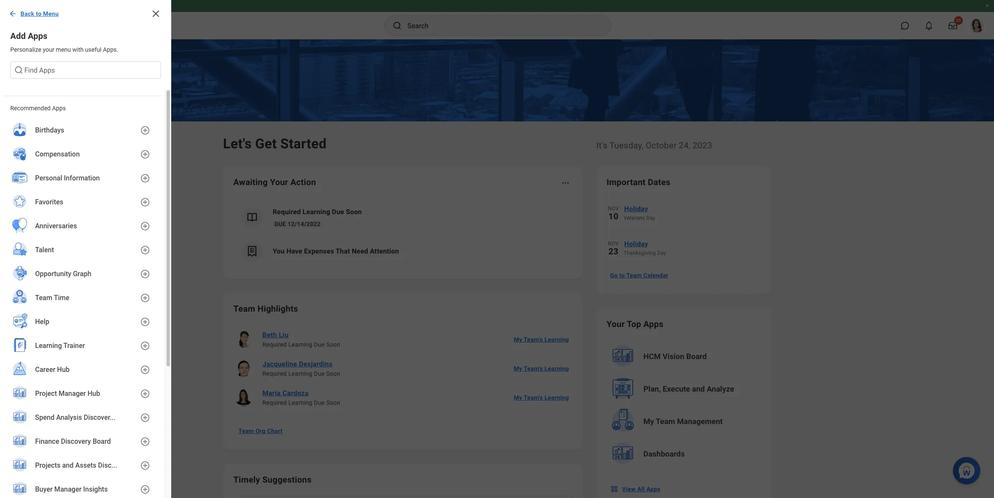 Task type: vqa. For each thing, say whether or not it's contained in the screenshot.
adeptai_dpt1
no



Task type: describe. For each thing, give the bounding box(es) containing it.
board for hcm vision board
[[686, 352, 707, 361]]

your top apps
[[607, 319, 663, 330]]

board for finance discovery board
[[93, 438, 111, 446]]

view
[[622, 486, 636, 493]]

day for 23
[[657, 250, 666, 256]]

plan,
[[643, 385, 661, 394]]

trainer
[[63, 342, 85, 350]]

0 horizontal spatial your
[[270, 177, 288, 188]]

add
[[10, 31, 26, 41]]

recommended apps
[[10, 105, 66, 112]]

beth liu button
[[259, 331, 292, 341]]

important dates element
[[607, 199, 761, 265]]

due for maria cardoza
[[314, 400, 325, 407]]

timely suggestions
[[233, 475, 312, 485]]

personal information
[[35, 174, 100, 182]]

team inside 'my team management' button
[[656, 417, 675, 426]]

list inside global navigation dialog
[[0, 119, 165, 499]]

beth
[[262, 331, 277, 339]]

required learning due soon
[[273, 208, 362, 216]]

you have expenses that need attention
[[273, 247, 399, 256]]

jacqueline desjardins button
[[259, 360, 336, 370]]

maria
[[262, 390, 281, 398]]

you
[[273, 247, 285, 256]]

required inside awaiting your action list
[[273, 208, 301, 216]]

top
[[627, 319, 641, 330]]

plus circle image for help
[[140, 317, 150, 328]]

global navigation dialog
[[0, 0, 171, 499]]

let's get started main content
[[0, 39, 994, 499]]

team time
[[35, 294, 69, 302]]

let's get started
[[223, 136, 327, 152]]

due for beth liu
[[314, 342, 325, 348]]

my team management button
[[607, 407, 762, 438]]

team's for cardoza
[[524, 395, 543, 402]]

information
[[64, 174, 100, 182]]

plus circle image for birthdays
[[140, 125, 150, 136]]

back to menu button
[[5, 5, 64, 22]]

opportunity graph
[[35, 270, 91, 278]]

1 vertical spatial hub
[[88, 390, 100, 398]]

awaiting
[[233, 177, 268, 188]]

required for beth
[[262, 342, 287, 348]]

view all apps
[[622, 486, 660, 493]]

profile logan mcneil element
[[965, 16, 989, 35]]

team org chart button
[[235, 423, 286, 440]]

inbox large image
[[949, 21, 957, 30]]

expenses
[[304, 247, 334, 256]]

learning inside beth liu required learning due soon
[[288, 342, 312, 348]]

1 vertical spatial ...
[[111, 462, 117, 470]]

apps.
[[103, 46, 118, 53]]

search image
[[392, 21, 402, 31]]

disc
[[98, 462, 111, 470]]

holiday for 23
[[624, 240, 648, 248]]

personal
[[35, 174, 62, 182]]

plus circle image for time
[[140, 293, 150, 304]]

day for 10
[[646, 215, 655, 221]]

cardoza
[[282, 390, 309, 398]]

plus circle image for anniversaries
[[140, 221, 150, 232]]

highlights
[[258, 304, 298, 314]]

timely
[[233, 475, 260, 485]]

book open image
[[246, 211, 259, 224]]

attention
[[370, 247, 399, 256]]

my team's learning button for cardoza
[[510, 390, 572, 407]]

due left 12/14/2022
[[274, 221, 286, 228]]

my for beth liu
[[514, 337, 522, 343]]

apps up your
[[28, 31, 47, 41]]

nov 10
[[608, 206, 619, 222]]

discover
[[84, 414, 110, 422]]

dashboards button
[[607, 439, 762, 470]]

required for maria
[[262, 400, 287, 407]]

career
[[35, 366, 55, 374]]

12/14/2022
[[288, 221, 321, 228]]

action
[[290, 177, 316, 188]]

projects and assets disc ...
[[35, 462, 117, 470]]

team's for desjardins
[[524, 366, 543, 372]]

finance discovery board
[[35, 438, 111, 446]]

vision
[[663, 352, 684, 361]]

recommended
[[10, 105, 51, 112]]

veterans
[[624, 215, 645, 221]]

plus circle image for finance discovery board
[[140, 437, 150, 447]]

plan, execute and analyze
[[643, 385, 734, 394]]

chart
[[267, 428, 283, 435]]

add apps
[[10, 31, 47, 41]]

project
[[35, 390, 57, 398]]

maria cardoza required learning due soon
[[262, 390, 340, 407]]

time
[[54, 294, 69, 302]]

and inside button
[[692, 385, 705, 394]]

awaiting your action list
[[233, 200, 572, 269]]

help
[[35, 318, 49, 326]]

close environment banner image
[[985, 3, 990, 8]]

due 12/14/2022
[[274, 221, 321, 228]]

projects
[[35, 462, 60, 470]]

and inside list
[[62, 462, 74, 470]]

plus circle image for opportunity graph
[[140, 269, 150, 280]]

holiday button for 23
[[624, 239, 761, 250]]

nov 23
[[608, 241, 619, 257]]

apps right top
[[643, 319, 663, 330]]

birthdays
[[35, 126, 64, 135]]

personalize your menu with useful apps.
[[10, 46, 118, 53]]

0 vertical spatial hub
[[57, 366, 70, 374]]

finance
[[35, 438, 59, 446]]

go to team calendar
[[610, 272, 668, 279]]

hcm vision board
[[643, 352, 707, 361]]

2 plus circle image from the top
[[140, 245, 150, 256]]

management
[[677, 417, 723, 426]]

nbox image
[[610, 485, 619, 494]]

holiday for 10
[[624, 205, 648, 213]]

analyze
[[707, 385, 734, 394]]

team org chart
[[238, 428, 283, 435]]

have
[[286, 247, 302, 256]]

learning inside awaiting your action list
[[303, 208, 330, 216]]



Task type: locate. For each thing, give the bounding box(es) containing it.
my team's learning for liu
[[514, 337, 569, 343]]

learning trainer
[[35, 342, 85, 350]]

0 horizontal spatial to
[[36, 10, 41, 17]]

team inside 'team org chart' button
[[238, 428, 254, 435]]

back
[[21, 10, 34, 17]]

2 vertical spatial team's
[[524, 395, 543, 402]]

1 vertical spatial team's
[[524, 366, 543, 372]]

plus circle image for career hub
[[140, 365, 150, 375]]

team for team org chart
[[238, 428, 254, 435]]

your left top
[[607, 319, 625, 330]]

3 plus circle image from the top
[[140, 293, 150, 304]]

1 horizontal spatial your
[[607, 319, 625, 330]]

1 vertical spatial your
[[607, 319, 625, 330]]

4 plus circle image from the top
[[140, 341, 150, 351]]

1 horizontal spatial and
[[692, 385, 705, 394]]

dashboards
[[643, 450, 685, 459]]

24,
[[679, 140, 690, 151]]

day inside the "holiday veterans day"
[[646, 215, 655, 221]]

it's
[[596, 140, 607, 151]]

1 holiday from the top
[[624, 205, 648, 213]]

1 vertical spatial and
[[62, 462, 74, 470]]

3 plus circle image from the top
[[140, 197, 150, 208]]

team's for liu
[[524, 337, 543, 343]]

plus circle image for trainer
[[140, 341, 150, 351]]

with
[[72, 46, 84, 53]]

compensation
[[35, 150, 80, 159]]

0 vertical spatial manager
[[59, 390, 86, 398]]

1 vertical spatial holiday
[[624, 240, 648, 248]]

0 horizontal spatial hub
[[57, 366, 70, 374]]

my team management
[[643, 417, 723, 426]]

1 horizontal spatial board
[[686, 352, 707, 361]]

need
[[352, 247, 368, 256]]

1 horizontal spatial to
[[619, 272, 625, 279]]

team
[[626, 272, 642, 279], [35, 294, 52, 302], [233, 304, 255, 314], [656, 417, 675, 426], [238, 428, 254, 435]]

october
[[646, 140, 677, 151]]

required down jacqueline
[[262, 371, 287, 378]]

team inside list
[[35, 294, 52, 302]]

learning
[[303, 208, 330, 216], [545, 337, 569, 343], [288, 342, 312, 348], [35, 342, 62, 350], [545, 366, 569, 372], [288, 371, 312, 378], [545, 395, 569, 402], [288, 400, 312, 407]]

dashboard expenses image
[[246, 245, 259, 258]]

board inside list
[[93, 438, 111, 446]]

thanksgiving
[[624, 250, 656, 256]]

1 vertical spatial to
[[619, 272, 625, 279]]

plus circle image
[[140, 125, 150, 136], [140, 149, 150, 160], [140, 197, 150, 208], [140, 221, 150, 232], [140, 269, 150, 280], [140, 317, 150, 328], [140, 365, 150, 375], [140, 413, 150, 423], [140, 437, 150, 447], [140, 485, 150, 495]]

required inside beth liu required learning due soon
[[262, 342, 287, 348]]

team left the highlights
[[233, 304, 255, 314]]

soon inside beth liu required learning due soon
[[326, 342, 340, 348]]

soon for cardoza
[[326, 400, 340, 407]]

0 vertical spatial my team's learning button
[[510, 331, 572, 348]]

spend
[[35, 414, 54, 422]]

nov for 23
[[608, 241, 619, 247]]

important
[[607, 177, 646, 188]]

to right back
[[36, 10, 41, 17]]

holiday button for 10
[[624, 204, 761, 215]]

2 holiday from the top
[[624, 240, 648, 248]]

due down desjardins
[[314, 371, 325, 378]]

plus circle image for favorites
[[140, 197, 150, 208]]

nov down '10'
[[608, 241, 619, 247]]

0 vertical spatial nov
[[608, 206, 619, 212]]

0 vertical spatial holiday button
[[624, 204, 761, 215]]

required inside jacqueline desjardins required learning due soon
[[262, 371, 287, 378]]

required up due 12/14/2022
[[273, 208, 301, 216]]

learning inside jacqueline desjardins required learning due soon
[[288, 371, 312, 378]]

that
[[336, 247, 350, 256]]

due up you have expenses that need attention
[[332, 208, 344, 216]]

5 plus circle image from the top
[[140, 389, 150, 399]]

team left time
[[35, 294, 52, 302]]

0 vertical spatial holiday
[[624, 205, 648, 213]]

banner
[[0, 0, 994, 39]]

opportunity
[[35, 270, 71, 278]]

team inside go to team calendar 'button'
[[626, 272, 642, 279]]

my for jacqueline desjardins
[[514, 366, 522, 372]]

required inside the maria cardoza required learning due soon
[[262, 400, 287, 407]]

soon for desjardins
[[326, 371, 340, 378]]

due down jacqueline desjardins required learning due soon
[[314, 400, 325, 407]]

due inside jacqueline desjardins required learning due soon
[[314, 371, 325, 378]]

started
[[280, 136, 327, 152]]

board right vision
[[686, 352, 707, 361]]

soon inside awaiting your action list
[[346, 208, 362, 216]]

your
[[270, 177, 288, 188], [607, 319, 625, 330]]

soon inside jacqueline desjardins required learning due soon
[[326, 371, 340, 378]]

your
[[43, 46, 54, 53]]

1 horizontal spatial hub
[[88, 390, 100, 398]]

manager right buyer
[[54, 486, 82, 494]]

my team's learning
[[514, 337, 569, 343], [514, 366, 569, 372], [514, 395, 569, 402]]

my team's learning button for desjardins
[[510, 360, 572, 378]]

arrow left image
[[9, 9, 17, 18]]

my team's learning for desjardins
[[514, 366, 569, 372]]

and left analyze on the bottom right of the page
[[692, 385, 705, 394]]

0 vertical spatial board
[[686, 352, 707, 361]]

important dates
[[607, 177, 670, 188]]

1 horizontal spatial day
[[657, 250, 666, 256]]

search image
[[14, 65, 24, 75]]

buyer
[[35, 486, 53, 494]]

1 vertical spatial board
[[93, 438, 111, 446]]

1 vertical spatial my team's learning
[[514, 366, 569, 372]]

analysis
[[56, 414, 82, 422]]

team for team highlights
[[233, 304, 255, 314]]

team up dashboards
[[656, 417, 675, 426]]

plan, execute and analyze button
[[607, 374, 762, 405]]

board up disc
[[93, 438, 111, 446]]

my team's learning button for liu
[[510, 331, 572, 348]]

2023
[[693, 140, 712, 151]]

list
[[0, 119, 165, 499]]

list containing birthdays
[[0, 119, 165, 499]]

day right 'veterans'
[[646, 215, 655, 221]]

board inside hcm vision board button
[[686, 352, 707, 361]]

0 vertical spatial and
[[692, 385, 705, 394]]

1 plus circle image from the top
[[140, 125, 150, 136]]

0 vertical spatial ...
[[110, 414, 115, 422]]

2 vertical spatial my team's learning button
[[510, 390, 572, 407]]

to inside go to team calendar 'button'
[[619, 272, 625, 279]]

nov for 10
[[608, 206, 619, 212]]

2 nov from the top
[[608, 241, 619, 247]]

nov left the "holiday veterans day"
[[608, 206, 619, 212]]

holiday up 'veterans'
[[624, 205, 648, 213]]

team highlights
[[233, 304, 298, 314]]

soon inside the maria cardoza required learning due soon
[[326, 400, 340, 407]]

graph
[[73, 270, 91, 278]]

due inside the maria cardoza required learning due soon
[[314, 400, 325, 407]]

0 vertical spatial my team's learning
[[514, 337, 569, 343]]

liu
[[279, 331, 289, 339]]

buyer manager insights
[[35, 486, 108, 494]]

manager for buyer
[[54, 486, 82, 494]]

day inside holiday thanksgiving day
[[657, 250, 666, 256]]

and
[[692, 385, 705, 394], [62, 462, 74, 470]]

get
[[255, 136, 277, 152]]

go
[[610, 272, 618, 279]]

0 vertical spatial day
[[646, 215, 655, 221]]

day
[[646, 215, 655, 221], [657, 250, 666, 256]]

and left assets
[[62, 462, 74, 470]]

1 holiday button from the top
[[624, 204, 761, 215]]

required down maria
[[262, 400, 287, 407]]

holiday button
[[624, 204, 761, 215], [624, 239, 761, 250]]

team for team time
[[35, 294, 52, 302]]

1 vertical spatial my team's learning button
[[510, 360, 572, 378]]

career hub
[[35, 366, 70, 374]]

go to team calendar button
[[607, 267, 672, 284]]

23
[[608, 247, 619, 257]]

0 vertical spatial to
[[36, 10, 41, 17]]

1 my team's learning from the top
[[514, 337, 569, 343]]

6 plus circle image from the top
[[140, 461, 150, 471]]

maria cardoza button
[[259, 389, 312, 399]]

3 team's from the top
[[524, 395, 543, 402]]

manager for project
[[59, 390, 86, 398]]

personalize
[[10, 46, 41, 53]]

my for maria cardoza
[[514, 395, 522, 402]]

x image
[[151, 9, 161, 19]]

jacqueline
[[262, 360, 297, 369]]

holiday up thanksgiving
[[624, 240, 648, 248]]

2 holiday button from the top
[[624, 239, 761, 250]]

team highlights list
[[233, 325, 572, 413]]

0 vertical spatial team's
[[524, 337, 543, 343]]

holiday inside the "holiday veterans day"
[[624, 205, 648, 213]]

2 my team's learning from the top
[[514, 366, 569, 372]]

due up desjardins
[[314, 342, 325, 348]]

6 plus circle image from the top
[[140, 317, 150, 328]]

all
[[637, 486, 645, 493]]

beth liu required learning due soon
[[262, 331, 340, 348]]

0 horizontal spatial and
[[62, 462, 74, 470]]

awaiting your action
[[233, 177, 316, 188]]

menu
[[56, 46, 71, 53]]

tuesday,
[[610, 140, 643, 151]]

holiday thanksgiving day
[[624, 240, 666, 256]]

day right thanksgiving
[[657, 250, 666, 256]]

learning inside list
[[35, 342, 62, 350]]

plus circle image for information
[[140, 173, 150, 184]]

4 plus circle image from the top
[[140, 221, 150, 232]]

3 my team's learning button from the top
[[510, 390, 572, 407]]

Search field
[[10, 62, 161, 79]]

hub
[[57, 366, 70, 374], [88, 390, 100, 398]]

learning inside the maria cardoza required learning due soon
[[288, 400, 312, 407]]

1 team's from the top
[[524, 337, 543, 343]]

to right go
[[619, 272, 625, 279]]

let's
[[223, 136, 252, 152]]

apps inside button
[[646, 486, 660, 493]]

spend analysis discover ...
[[35, 414, 115, 422]]

desjardins
[[299, 360, 333, 369]]

team right go
[[626, 272, 642, 279]]

board
[[686, 352, 707, 361], [93, 438, 111, 446]]

back to menu
[[21, 10, 59, 17]]

1 vertical spatial holiday button
[[624, 239, 761, 250]]

10 plus circle image from the top
[[140, 485, 150, 495]]

notifications large image
[[925, 21, 933, 30]]

your left action
[[270, 177, 288, 188]]

hub up discover
[[88, 390, 100, 398]]

manager up spend analysis discover ...
[[59, 390, 86, 398]]

team left org
[[238, 428, 254, 435]]

to for team
[[619, 272, 625, 279]]

7 plus circle image from the top
[[140, 365, 150, 375]]

0 horizontal spatial day
[[646, 215, 655, 221]]

2 my team's learning button from the top
[[510, 360, 572, 378]]

1 nov from the top
[[608, 206, 619, 212]]

1 vertical spatial day
[[657, 250, 666, 256]]

calendar
[[643, 272, 668, 279]]

my team's learning for cardoza
[[514, 395, 569, 402]]

required down beth liu button
[[262, 342, 287, 348]]

favorites
[[35, 198, 63, 206]]

1 my team's learning button from the top
[[510, 331, 572, 348]]

soon for liu
[[326, 342, 340, 348]]

manager
[[59, 390, 86, 398], [54, 486, 82, 494]]

my team's learning button
[[510, 331, 572, 348], [510, 360, 572, 378], [510, 390, 572, 407]]

apps up the birthdays
[[52, 105, 66, 112]]

1 vertical spatial manager
[[54, 486, 82, 494]]

hub right career on the bottom left of page
[[57, 366, 70, 374]]

anniversaries
[[35, 222, 77, 230]]

plus circle image
[[140, 173, 150, 184], [140, 245, 150, 256], [140, 293, 150, 304], [140, 341, 150, 351], [140, 389, 150, 399], [140, 461, 150, 471]]

9 plus circle image from the top
[[140, 437, 150, 447]]

2 vertical spatial my team's learning
[[514, 395, 569, 402]]

required for jacqueline
[[262, 371, 287, 378]]

plus circle image for spend analysis discover
[[140, 413, 150, 423]]

plus circle image for buyer manager insights
[[140, 485, 150, 495]]

8 plus circle image from the top
[[140, 413, 150, 423]]

execute
[[663, 385, 690, 394]]

1 vertical spatial nov
[[608, 241, 619, 247]]

project manager hub
[[35, 390, 100, 398]]

5 plus circle image from the top
[[140, 269, 150, 280]]

jacqueline desjardins required learning due soon
[[262, 360, 340, 378]]

to for menu
[[36, 10, 41, 17]]

due for jacqueline desjardins
[[314, 371, 325, 378]]

insights
[[83, 486, 108, 494]]

1 plus circle image from the top
[[140, 173, 150, 184]]

useful
[[85, 46, 101, 53]]

due inside beth liu required learning due soon
[[314, 342, 325, 348]]

soon
[[346, 208, 362, 216], [326, 342, 340, 348], [326, 371, 340, 378], [326, 400, 340, 407]]

apps right all
[[646, 486, 660, 493]]

view all apps button
[[607, 481, 666, 498]]

assets
[[75, 462, 96, 470]]

dates
[[648, 177, 670, 188]]

0 vertical spatial your
[[270, 177, 288, 188]]

3 my team's learning from the top
[[514, 395, 569, 402]]

holiday inside holiday thanksgiving day
[[624, 240, 648, 248]]

required
[[273, 208, 301, 216], [262, 342, 287, 348], [262, 371, 287, 378], [262, 400, 287, 407]]

plus circle image for compensation
[[140, 149, 150, 160]]

plus circle image for manager
[[140, 389, 150, 399]]

2 plus circle image from the top
[[140, 149, 150, 160]]

holiday veterans day
[[624, 205, 655, 221]]

0 horizontal spatial board
[[93, 438, 111, 446]]

hcm
[[643, 352, 661, 361]]

to inside back to menu button
[[36, 10, 41, 17]]

2 team's from the top
[[524, 366, 543, 372]]



